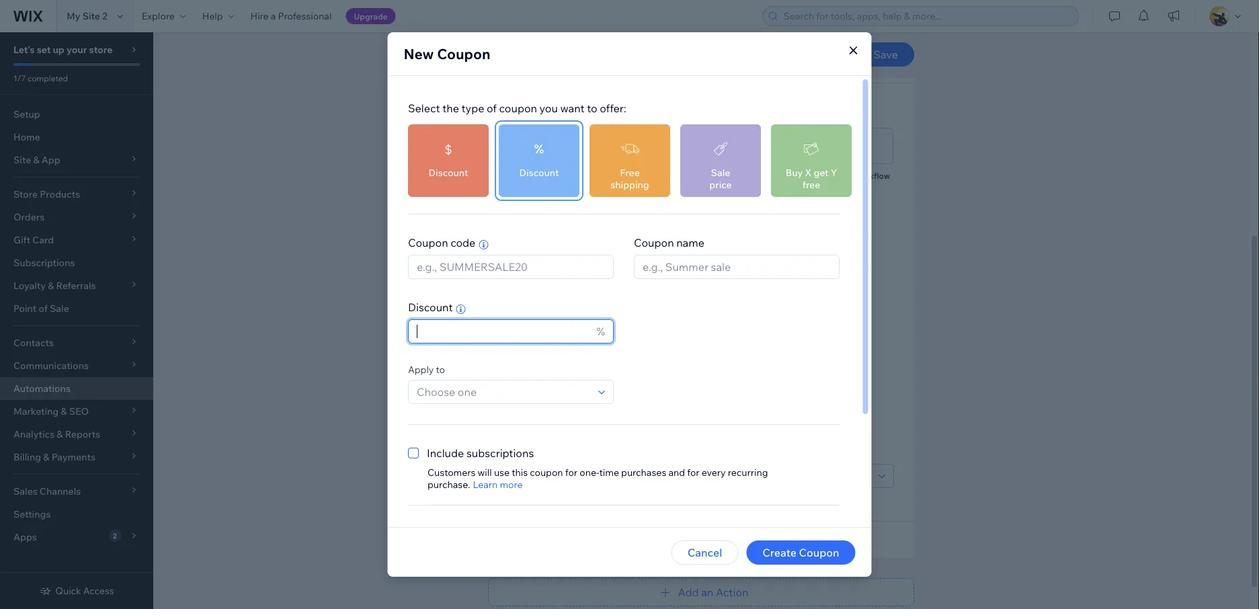 Task type: describe. For each thing, give the bounding box(es) containing it.
every
[[702, 467, 726, 479]]

no, always send the same coupon
[[527, 421, 696, 435]]

create coupon button
[[747, 541, 856, 565]]

one-
[[580, 467, 599, 479]]

send for send via webhook
[[745, 254, 765, 264]]

1/7
[[13, 73, 26, 83]]

purchase.
[[427, 479, 470, 491]]

send via webhook
[[745, 254, 815, 264]]

sale price
[[710, 167, 732, 191]]

1 for from the left
[[565, 467, 577, 479]]

that
[[711, 316, 731, 330]]

create for create coupon
[[763, 546, 797, 560]]

setup link
[[0, 103, 153, 126]]

save
[[874, 48, 899, 61]]

set
[[37, 44, 51, 55]]

learn more
[[473, 479, 523, 491]]

cancel button
[[672, 541, 739, 565]]

point
[[13, 303, 37, 314]]

more
[[500, 479, 523, 491]]

hire
[[251, 10, 269, 22]]

get an email
[[678, 171, 725, 181]]

purchases
[[621, 467, 666, 479]]

1 horizontal spatial %
[[597, 325, 605, 338]]

and inside customers will use this coupon for one-time purchases and for every recurring purchase.
[[669, 467, 685, 479]]

trigger.
[[733, 101, 770, 114]]

set for set the coupon and customize the email that will be sent to contacts.
[[508, 316, 526, 330]]

coupon name
[[634, 236, 705, 250]]

coupon up time
[[587, 448, 620, 460]]

label
[[625, 254, 644, 264]]

get
[[814, 167, 829, 179]]

send a coupon
[[594, 171, 651, 181]]

automations
[[13, 383, 71, 394]]

email left that
[[681, 316, 709, 330]]

select for select or create a coupon template
[[508, 448, 537, 460]]

an for get
[[693, 171, 703, 181]]

apply to
[[408, 364, 445, 376]]

the left trigger.
[[714, 101, 731, 114]]

select for select the type of coupon you want to offer:
[[408, 102, 440, 115]]

0 vertical spatial %
[[534, 141, 544, 156]]

subscriptions link
[[0, 252, 153, 274]]

0 vertical spatial send
[[550, 397, 574, 410]]

delete action
[[627, 534, 686, 546]]

let's set up your store
[[13, 44, 113, 55]]

google
[[702, 254, 730, 264]]

learn
[[473, 479, 498, 491]]

$
[[444, 141, 452, 157]]

send a unique coupon each time?
[[508, 379, 657, 391]]

save button
[[858, 42, 915, 67]]

a for badge
[[542, 254, 547, 264]]

cancel
[[688, 546, 723, 560]]

explore
[[142, 10, 175, 22]]

help button
[[194, 0, 243, 32]]

unique for single-
[[577, 397, 611, 410]]

my
[[67, 10, 80, 22]]

coupon for new coupon
[[437, 45, 491, 63]]

access
[[83, 585, 114, 597]]

to left offer:
[[587, 102, 597, 115]]

2 for from the left
[[687, 467, 700, 479]]

how
[[574, 101, 595, 114]]

buy x get y free
[[786, 167, 837, 191]]

include subscriptions
[[427, 447, 534, 460]]

option group containing yes, send unique single-use coupons
[[508, 395, 895, 436]]

respond
[[657, 101, 699, 114]]

0 horizontal spatial you
[[539, 102, 558, 115]]

1 horizontal spatial will
[[734, 316, 750, 330]]

add a label
[[601, 254, 644, 264]]

add for add an action
[[678, 586, 699, 599]]

coupon up set coupon
[[547, 316, 585, 330]]

sidebar element
[[0, 32, 153, 609]]

send an email
[[517, 171, 570, 181]]

delete action button
[[611, 534, 686, 546]]

discount up apply to
[[408, 301, 453, 314]]

each
[[609, 379, 630, 391]]

type
[[461, 102, 484, 115]]

delete
[[627, 534, 656, 546]]

completed
[[28, 73, 68, 83]]

add an action button
[[488, 578, 915, 607]]

discount for $
[[428, 167, 468, 179]]

your
[[67, 44, 87, 55]]

set the coupon and customize the email that will be sent to contacts.
[[508, 316, 851, 330]]

1 horizontal spatial of
[[487, 102, 497, 115]]

always
[[547, 421, 580, 435]]

select the type of coupon you want to offer:
[[408, 102, 626, 115]]

send for send a coupon
[[594, 171, 614, 181]]

send for send an email
[[517, 171, 537, 181]]

coupons
[[667, 397, 710, 410]]

add an action
[[678, 586, 749, 599]]

coupon down coupons
[[658, 421, 696, 435]]

e.g., SUMMERSALE20 field
[[413, 256, 609, 278]]

coupon right type
[[499, 102, 537, 115]]

subscriptions
[[13, 257, 75, 269]]

coupon for set coupon
[[528, 352, 569, 366]]

a for label
[[619, 254, 623, 264]]

0 horizontal spatial 2
[[102, 10, 107, 22]]

1 horizontal spatial send
[[582, 421, 607, 435]]

decide
[[537, 101, 571, 114]]

settings link
[[0, 503, 153, 526]]

unique for coupon
[[541, 379, 571, 391]]

close
[[858, 50, 882, 62]]

the down yes, send unique single-use coupons
[[609, 421, 626, 435]]

icon image for email
[[534, 136, 554, 156]]

hire a professional link
[[243, 0, 340, 32]]

a for unique
[[534, 379, 539, 391]]

1 horizontal spatial use
[[647, 397, 665, 410]]

this
[[512, 467, 528, 479]]

workflow
[[856, 171, 891, 181]]

select or create a coupon template
[[508, 448, 662, 460]]



Task type: locate. For each thing, give the bounding box(es) containing it.
email for get an email
[[704, 171, 725, 181]]

1 vertical spatial 2
[[464, 47, 469, 59]]

0 horizontal spatial action
[[658, 534, 686, 546]]

add for add a label
[[601, 254, 617, 264]]

or
[[539, 448, 548, 460]]

sale inside the sale price
[[711, 167, 730, 179]]

1 vertical spatial and
[[669, 467, 685, 479]]

0 vertical spatial sale
[[711, 167, 730, 179]]

0 vertical spatial unique
[[541, 379, 571, 391]]

customize
[[609, 316, 660, 330]]

set up choose one field
[[508, 352, 526, 366]]

hire a professional
[[251, 10, 332, 22]]

help
[[202, 10, 223, 22]]

a up yes,
[[534, 379, 539, 391]]

option group
[[508, 395, 895, 436]]

1 icon image from the left
[[534, 136, 554, 156]]

you right how
[[597, 101, 616, 114]]

professional
[[278, 10, 332, 22]]

icon image up 'send an email'
[[534, 136, 554, 156]]

for left every
[[687, 467, 700, 479]]

card
[[850, 184, 867, 194]]

1 horizontal spatial action
[[716, 586, 749, 599]]

action
[[658, 534, 686, 546], [716, 586, 749, 599]]

% up 'send an email'
[[534, 141, 544, 156]]

1 horizontal spatial sale
[[711, 167, 730, 179]]

0 vertical spatial will
[[734, 316, 750, 330]]

point of sale
[[13, 303, 69, 314]]

a left badge
[[542, 254, 547, 264]]

contacts.
[[805, 316, 851, 330]]

2 right new
[[464, 47, 469, 59]]

% left customize
[[597, 325, 605, 338]]

use
[[647, 397, 665, 410], [494, 467, 510, 479]]

action down cancel button
[[716, 586, 749, 599]]

offer:
[[600, 102, 626, 115]]

1 vertical spatial will
[[478, 467, 492, 479]]

category image
[[612, 136, 633, 156], [691, 136, 711, 156], [691, 219, 711, 239]]

1 vertical spatial set
[[508, 352, 526, 366]]

send up always
[[550, 397, 574, 410]]

x
[[805, 167, 812, 179]]

single-
[[614, 397, 647, 410]]

0 horizontal spatial of
[[39, 303, 48, 314]]

a inside move a workflow card
[[849, 171, 854, 181]]

1 vertical spatial sale
[[50, 303, 69, 314]]

yes,
[[527, 397, 547, 410]]

no,
[[527, 421, 544, 435]]

next, decide how you want to respond to the trigger.
[[508, 101, 770, 114]]

1 horizontal spatial you
[[597, 101, 616, 114]]

will up learn
[[478, 467, 492, 479]]

coupon for create coupon
[[799, 546, 840, 560]]

to right the sent at the bottom right of the page
[[792, 316, 802, 330]]

1 horizontal spatial unique
[[577, 397, 611, 410]]

1 vertical spatial action
[[716, 586, 749, 599]]

0 vertical spatial set
[[508, 316, 526, 330]]

a for coupon
[[616, 171, 620, 181]]

task
[[789, 171, 805, 181]]

webhook
[[780, 254, 815, 264]]

0 vertical spatial create
[[755, 171, 781, 181]]

subscriptions
[[466, 447, 534, 460]]

2 right site
[[102, 10, 107, 22]]

0 vertical spatial action
[[658, 534, 686, 546]]

category image up get an email
[[691, 136, 711, 156]]

shipping
[[611, 179, 649, 191]]

a left label
[[619, 254, 623, 264]]

customers
[[427, 467, 476, 479]]

the left type
[[442, 102, 459, 115]]

of right the point
[[39, 303, 48, 314]]

sale inside sidebar element
[[50, 303, 69, 314]]

and left customize
[[587, 316, 606, 330]]

2
[[102, 10, 107, 22], [464, 47, 469, 59]]

yes, send unique single-use coupons
[[527, 397, 710, 410]]

use inside customers will use this coupon for one-time purchases and for every recurring purchase.
[[494, 467, 510, 479]]

a left task at the top right of page
[[782, 171, 787, 181]]

0 horizontal spatial use
[[494, 467, 510, 479]]

sale up price
[[711, 167, 730, 179]]

send up 'select or create a coupon template'
[[582, 421, 607, 435]]

to left respond
[[645, 101, 655, 114]]

icon image up workflow
[[849, 136, 869, 156]]

0 horizontal spatial select
[[408, 102, 440, 115]]

an
[[539, 171, 548, 181], [693, 171, 703, 181], [702, 586, 714, 599]]

category image for get
[[691, 136, 711, 156]]

unique inside option group
[[577, 397, 611, 410]]

coupon left get
[[622, 171, 651, 181]]

quick access button
[[39, 585, 114, 597]]

to right the apply
[[436, 364, 445, 376]]

send
[[550, 397, 574, 410], [582, 421, 607, 435]]

0 vertical spatial and
[[587, 316, 606, 330]]

category image up update
[[691, 219, 711, 239]]

coupon left each on the bottom left
[[573, 379, 607, 391]]

include
[[427, 447, 464, 460]]

discount down $
[[428, 167, 468, 179]]

0 vertical spatial 2
[[102, 10, 107, 22]]

a for task
[[782, 171, 787, 181]]

a right create
[[580, 448, 585, 460]]

create
[[755, 171, 781, 181], [763, 546, 797, 560]]

store
[[89, 44, 113, 55]]

free
[[620, 167, 640, 179]]

time
[[599, 467, 619, 479]]

1 vertical spatial select
[[508, 448, 537, 460]]

2 horizontal spatial icon image
[[849, 136, 869, 156]]

apply
[[408, 364, 434, 376]]

sent
[[768, 316, 790, 330]]

icon image for task
[[770, 136, 790, 156]]

email for send an email
[[550, 171, 570, 181]]

an for add
[[702, 586, 714, 599]]

create
[[550, 448, 578, 460]]

site
[[82, 10, 100, 22]]

0 horizontal spatial sale
[[50, 303, 69, 314]]

Search for tools, apps, help & more... field
[[780, 7, 1075, 26]]

price
[[710, 179, 732, 191]]

coupon inside customers will use this coupon for one-time purchases and for every recurring purchase.
[[530, 467, 563, 479]]

discount down decide
[[519, 167, 559, 179]]

1 vertical spatial %
[[597, 325, 605, 338]]

let's
[[13, 44, 35, 55]]

1 horizontal spatial for
[[687, 467, 700, 479]]

send for send a unique coupon each time?
[[508, 379, 532, 391]]

a
[[271, 10, 276, 22], [616, 171, 620, 181], [782, 171, 787, 181], [849, 171, 854, 181], [542, 254, 547, 264], [619, 254, 623, 264], [534, 379, 539, 391], [580, 448, 585, 460]]

set for set coupon
[[508, 352, 526, 366]]

create a task
[[755, 171, 805, 181]]

select up this
[[508, 448, 537, 460]]

will inside customers will use this coupon for one-time purchases and for every recurring purchase.
[[478, 467, 492, 479]]

2 icon image from the left
[[770, 136, 790, 156]]

recurring
[[728, 467, 768, 479]]

close button
[[858, 50, 899, 62]]

up
[[53, 44, 64, 55]]

set coupon
[[508, 352, 569, 366]]

setup
[[13, 108, 40, 120]]

1 vertical spatial unique
[[577, 397, 611, 410]]

unique up yes,
[[541, 379, 571, 391]]

1 horizontal spatial select
[[508, 448, 537, 460]]

action inside 'button'
[[716, 586, 749, 599]]

template
[[622, 448, 662, 460]]

add inside 'button'
[[678, 586, 699, 599]]

point of sale link
[[0, 297, 153, 320]]

1 horizontal spatial icon image
[[770, 136, 790, 156]]

automations link
[[0, 377, 153, 400]]

for left "one-"
[[565, 467, 577, 479]]

be
[[752, 316, 765, 330]]

0 vertical spatial add
[[601, 254, 617, 264]]

email left send a coupon
[[550, 171, 570, 181]]

free shipping
[[611, 167, 649, 191]]

0 horizontal spatial for
[[565, 467, 577, 479]]

home
[[13, 131, 40, 143]]

0 vertical spatial select
[[408, 102, 440, 115]]

an inside 'button'
[[702, 586, 714, 599]]

the right customize
[[662, 316, 679, 330]]

1 vertical spatial use
[[494, 467, 510, 479]]

unique
[[541, 379, 571, 391], [577, 397, 611, 410]]

unique down send a unique coupon each time?
[[577, 397, 611, 410]]

1 horizontal spatial add
[[678, 586, 699, 599]]

and right purchases
[[669, 467, 685, 479]]

icon image up 'create a task'
[[770, 136, 790, 156]]

use down time?
[[647, 397, 665, 410]]

e.g., Summer sale field
[[639, 256, 835, 278]]

0 horizontal spatial icon image
[[534, 136, 554, 156]]

1 horizontal spatial and
[[669, 467, 685, 479]]

add left label
[[601, 254, 617, 264]]

0 horizontal spatial add
[[601, 254, 617, 264]]

category image up free
[[612, 136, 633, 156]]

0 horizontal spatial %
[[534, 141, 544, 156]]

icon image
[[534, 136, 554, 156], [770, 136, 790, 156], [849, 136, 869, 156]]

get
[[678, 171, 691, 181]]

assign
[[515, 254, 541, 264]]

want left offer:
[[560, 102, 585, 115]]

home link
[[0, 126, 153, 149]]

coupon inside button
[[799, 546, 840, 560]]

0 vertical spatial of
[[487, 102, 497, 115]]

a left get
[[616, 171, 620, 181]]

to right respond
[[702, 101, 712, 114]]

next,
[[508, 101, 535, 114]]

a right hire on the left of the page
[[271, 10, 276, 22]]

the up set coupon
[[528, 316, 545, 330]]

0 horizontal spatial and
[[587, 316, 606, 330]]

1 vertical spatial add
[[678, 586, 699, 599]]

discount for %
[[519, 167, 559, 179]]

action inside button
[[658, 534, 686, 546]]

upgrade button
[[346, 8, 396, 24]]

of right type
[[487, 102, 497, 115]]

time?
[[632, 379, 657, 391]]

move a workflow card
[[827, 171, 891, 194]]

quick access
[[55, 585, 114, 597]]

create for create a task
[[755, 171, 781, 181]]

sheets
[[688, 268, 714, 278]]

free
[[803, 179, 820, 191]]

create coupon
[[763, 546, 840, 560]]

want right how
[[618, 101, 642, 114]]

add down "cancel"
[[678, 586, 699, 599]]

badge
[[549, 254, 573, 264]]

action right 'delete' on the bottom of page
[[658, 534, 686, 546]]

icon image for workflow
[[849, 136, 869, 156]]

of inside sidebar element
[[39, 303, 48, 314]]

you
[[597, 101, 616, 114], [539, 102, 558, 115]]

category image for update
[[691, 219, 711, 239]]

send
[[517, 171, 537, 181], [594, 171, 614, 181], [745, 254, 765, 264], [508, 379, 532, 391]]

a right move
[[849, 171, 854, 181]]

2 set from the top
[[508, 352, 526, 366]]

a for professional
[[271, 10, 276, 22]]

you right next, at the left of the page
[[539, 102, 558, 115]]

0 vertical spatial use
[[647, 397, 665, 410]]

update
[[672, 254, 700, 264]]

a for workflow
[[849, 171, 854, 181]]

email right get
[[704, 171, 725, 181]]

3 icon image from the left
[[849, 136, 869, 156]]

create inside button
[[763, 546, 797, 560]]

1 set from the top
[[508, 316, 526, 330]]

1 horizontal spatial want
[[618, 101, 642, 114]]

will left "be"
[[734, 316, 750, 330]]

0 horizontal spatial send
[[550, 397, 574, 410]]

%
[[534, 141, 544, 156], [597, 325, 605, 338]]

1 vertical spatial create
[[763, 546, 797, 560]]

an for send
[[539, 171, 548, 181]]

learn more link
[[473, 479, 523, 491]]

Include subscriptions checkbox
[[408, 445, 534, 461]]

customers will use this coupon for one-time purchases and for every recurring purchase.
[[427, 467, 768, 491]]

sale right the point
[[50, 303, 69, 314]]

code
[[450, 236, 475, 250]]

a inside hire a professional link
[[271, 10, 276, 22]]

0 horizontal spatial unique
[[541, 379, 571, 391]]

via
[[767, 254, 778, 264]]

1 vertical spatial of
[[39, 303, 48, 314]]

1 vertical spatial send
[[582, 421, 607, 435]]

want
[[618, 101, 642, 114], [560, 102, 585, 115]]

1 horizontal spatial 2
[[464, 47, 469, 59]]

set up set coupon
[[508, 316, 526, 330]]

use up learn more link
[[494, 467, 510, 479]]

select left type
[[408, 102, 440, 115]]

Choose one field
[[413, 381, 594, 404]]

0 horizontal spatial will
[[478, 467, 492, 479]]

discount
[[428, 167, 468, 179], [519, 167, 559, 179], [408, 301, 453, 314]]

None field
[[413, 320, 593, 343]]

0 horizontal spatial want
[[560, 102, 585, 115]]

Select... field
[[513, 465, 875, 488]]

coupon down or
[[530, 467, 563, 479]]



